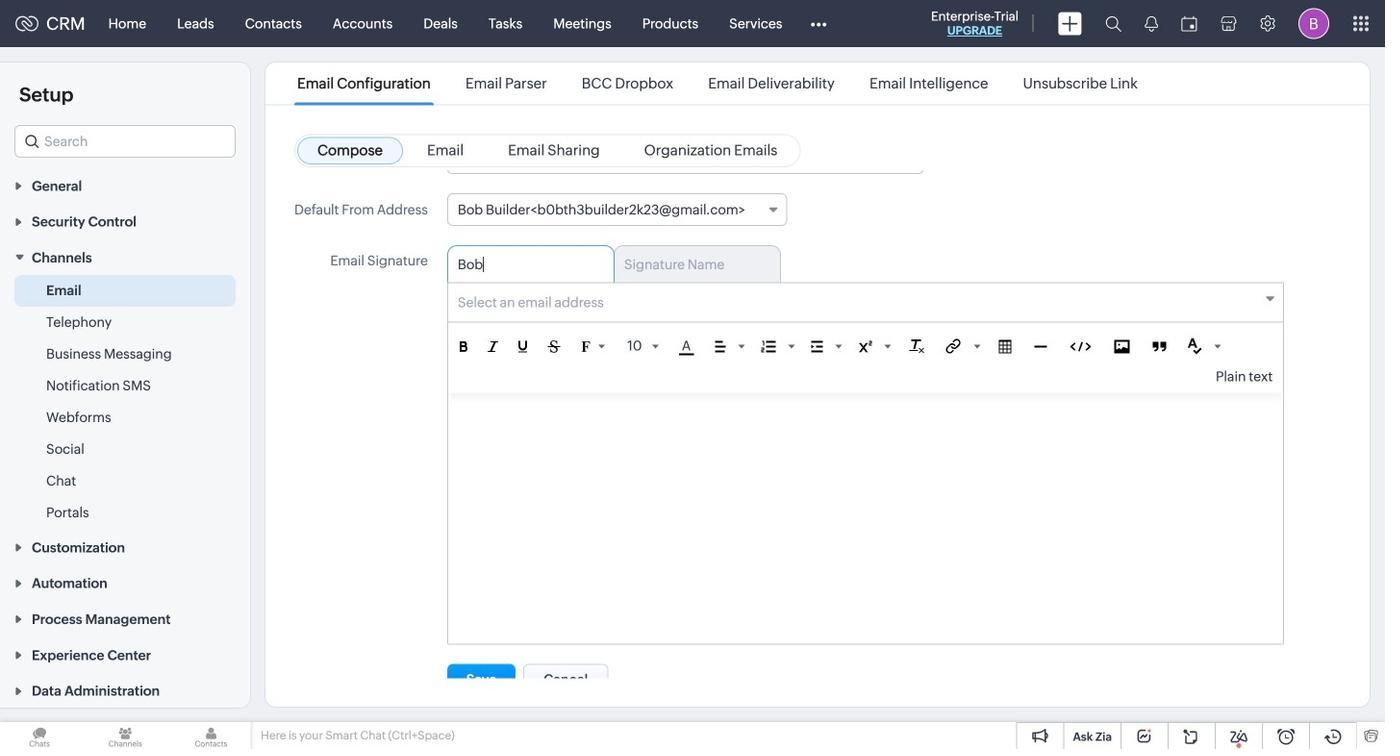 Task type: locate. For each thing, give the bounding box(es) containing it.
tab list
[[447, 245, 1285, 282]]

search image
[[1106, 15, 1122, 32]]

contacts image
[[172, 723, 251, 750]]

Search text field
[[15, 126, 235, 157]]

alignment image
[[716, 341, 726, 353]]

None field
[[14, 125, 236, 158], [447, 193, 788, 226], [448, 283, 1284, 323], [447, 193, 788, 226], [448, 283, 1284, 323]]

list image
[[762, 341, 776, 353]]

Signature Name text field
[[458, 257, 590, 272]]

indent image
[[812, 341, 823, 353]]

create menu element
[[1047, 0, 1094, 47]]

calendar image
[[1182, 16, 1198, 31]]

links image
[[947, 339, 962, 354]]

region
[[0, 275, 250, 529]]

Other Modules field
[[798, 8, 840, 39]]

script image
[[859, 341, 872, 353]]

list
[[280, 63, 1156, 104]]

none field search
[[14, 125, 236, 158]]



Task type: vqa. For each thing, say whether or not it's contained in the screenshot.
Thursday column header
no



Task type: describe. For each thing, give the bounding box(es) containing it.
Signature Name text field
[[625, 257, 756, 272]]

signals image
[[1145, 15, 1159, 32]]

logo image
[[15, 16, 38, 31]]

profile element
[[1288, 0, 1342, 47]]

create menu image
[[1059, 12, 1083, 35]]

signals element
[[1134, 0, 1170, 47]]

chats image
[[0, 723, 79, 750]]

search element
[[1094, 0, 1134, 47]]

spell check image
[[1188, 338, 1203, 354]]

profile image
[[1299, 8, 1330, 39]]

channels image
[[86, 723, 165, 750]]



